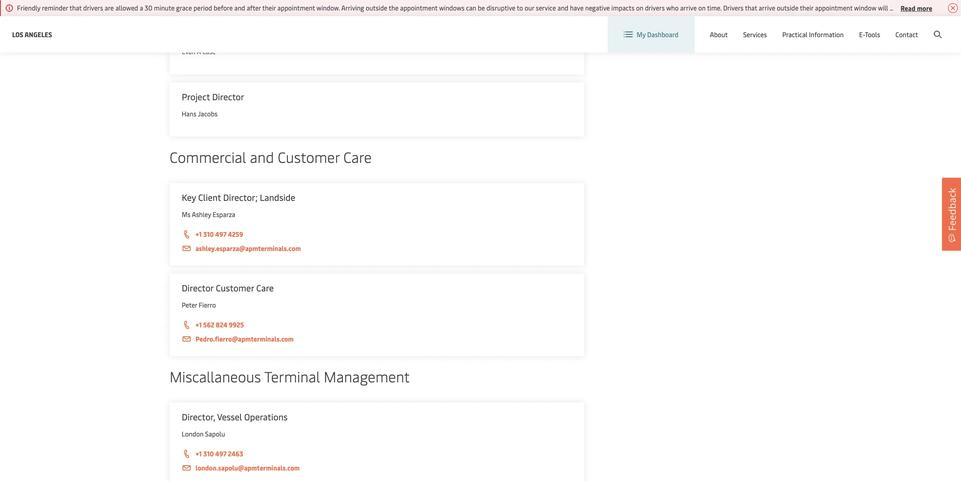 Task type: locate. For each thing, give the bounding box(es) containing it.
drivers
[[723, 3, 744, 12]]

switch location button
[[720, 23, 779, 32]]

310 for client
[[203, 230, 214, 239]]

1 horizontal spatial arrive
[[759, 3, 775, 12]]

drivers
[[83, 3, 103, 12], [645, 3, 665, 12]]

+1 562 824 9925
[[196, 321, 244, 330]]

their
[[262, 3, 276, 12], [800, 3, 814, 12]]

feedback button
[[942, 178, 961, 251]]

appointment
[[277, 3, 315, 12], [400, 3, 438, 12], [815, 3, 853, 12]]

outside up 'practical'
[[777, 3, 799, 12]]

pedro.fierro@apmterminals.com
[[196, 335, 294, 344]]

create
[[902, 24, 921, 33]]

login / create account link
[[866, 16, 946, 40]]

3 +1 from the top
[[196, 450, 202, 459]]

+1 310 497 4259 link
[[182, 230, 572, 240]]

+1
[[196, 230, 202, 239], [196, 321, 202, 330], [196, 450, 202, 459]]

2 be from the left
[[890, 3, 897, 12]]

1 arrive from the left
[[680, 3, 697, 12]]

2463
[[228, 450, 243, 459]]

1 vertical spatial care
[[256, 282, 274, 294]]

landside
[[260, 192, 295, 204]]

824
[[216, 321, 228, 330]]

customer
[[278, 147, 340, 167], [216, 282, 254, 294]]

key
[[182, 192, 196, 204]]

0 horizontal spatial on
[[636, 3, 644, 12]]

2 arrive from the left
[[759, 3, 775, 12]]

their up global
[[800, 3, 814, 12]]

310 down ms ashley esparza
[[203, 230, 214, 239]]

commercial and customer care
[[170, 147, 372, 167]]

fierro
[[199, 301, 216, 310]]

evan a case
[[182, 47, 216, 56]]

jacobs
[[198, 109, 218, 118]]

0 horizontal spatial outside
[[366, 3, 387, 12]]

2 +1 from the top
[[196, 321, 202, 330]]

london
[[182, 430, 204, 439]]

appointment right the the
[[400, 3, 438, 12]]

2 310 from the top
[[203, 450, 214, 459]]

be right can at the top
[[478, 3, 485, 12]]

310 inside the +1 310 497 2463 link
[[203, 450, 214, 459]]

arrive up "location"
[[759, 3, 775, 12]]

1 horizontal spatial their
[[800, 3, 814, 12]]

1 horizontal spatial drivers
[[645, 3, 665, 12]]

login / create account
[[880, 24, 946, 33]]

497 left 2463
[[215, 450, 227, 459]]

will
[[878, 3, 888, 12]]

global menu
[[805, 24, 842, 33]]

497
[[215, 230, 227, 239], [215, 450, 227, 459]]

1 horizontal spatial be
[[890, 3, 897, 12]]

1 horizontal spatial care
[[344, 147, 372, 167]]

friendly
[[17, 3, 40, 12]]

negative
[[585, 3, 610, 12]]

497 inside the +1 310 497 2463 link
[[215, 450, 227, 459]]

1 horizontal spatial on
[[699, 3, 706, 12]]

1 horizontal spatial that
[[745, 3, 757, 12]]

information
[[809, 30, 844, 39]]

0 horizontal spatial drivers
[[83, 3, 103, 12]]

+1 for director,
[[196, 450, 202, 459]]

2 horizontal spatial appointment
[[815, 3, 853, 12]]

2 outside from the left
[[777, 3, 799, 12]]

1 be from the left
[[478, 3, 485, 12]]

1 310 from the top
[[203, 230, 214, 239]]

1 +1 from the top
[[196, 230, 202, 239]]

1 497 from the top
[[215, 230, 227, 239]]

2 497 from the top
[[215, 450, 227, 459]]

pedro.fierro@apmterminals.com link
[[182, 334, 572, 345]]

director;
[[223, 192, 258, 204]]

miscallaneous
[[170, 367, 261, 387]]

310 down london sapolu
[[203, 450, 214, 459]]

receiv
[[945, 3, 961, 12]]

and
[[234, 3, 245, 12], [558, 3, 569, 12], [250, 147, 274, 167]]

impacts
[[612, 3, 635, 12]]

on right impacts
[[636, 3, 644, 12]]

+1 310 497 2463 link
[[182, 449, 572, 460]]

that right drivers
[[745, 3, 757, 12]]

497 for vessel
[[215, 450, 227, 459]]

my dashboard
[[637, 30, 679, 39]]

2 appointment from the left
[[400, 3, 438, 12]]

on left time.
[[699, 3, 706, 12]]

1 vertical spatial +1
[[196, 321, 202, 330]]

on
[[636, 3, 644, 12], [699, 3, 706, 12]]

disruptive
[[487, 3, 516, 12]]

ashley.esparza@apmterminals.com
[[196, 244, 301, 253]]

more
[[917, 3, 933, 12]]

0 horizontal spatial arrive
[[680, 3, 697, 12]]

310
[[203, 230, 214, 239], [203, 450, 214, 459]]

4259
[[228, 230, 243, 239]]

+1 for director
[[196, 321, 202, 330]]

project
[[182, 91, 210, 103]]

drivers left are
[[83, 3, 103, 12]]

0 horizontal spatial appointment
[[277, 3, 315, 12]]

2 vertical spatial +1
[[196, 450, 202, 459]]

director up the peter fierro on the bottom of page
[[182, 282, 214, 294]]

1 vertical spatial customer
[[216, 282, 254, 294]]

+1 down ashley in the top of the page
[[196, 230, 202, 239]]

be right will
[[890, 3, 897, 12]]

contact button
[[896, 16, 918, 53]]

0 horizontal spatial be
[[478, 3, 485, 12]]

period
[[194, 3, 212, 12]]

+1 562 824 9925 link
[[182, 320, 572, 331]]

outside left the the
[[366, 3, 387, 12]]

arrive right who
[[680, 3, 697, 12]]

that right reminder
[[70, 3, 82, 12]]

appointment up "menu"
[[815, 3, 853, 12]]

+1 310 497 2463
[[196, 450, 243, 459]]

account
[[922, 24, 946, 33]]

their right after
[[262, 3, 276, 12]]

310 for vessel
[[203, 450, 214, 459]]

1 horizontal spatial customer
[[278, 147, 340, 167]]

497 left 4259
[[215, 230, 227, 239]]

0 vertical spatial +1
[[196, 230, 202, 239]]

be
[[478, 3, 485, 12], [890, 3, 897, 12]]

497 inside +1 310 497 4259 link
[[215, 230, 227, 239]]

terminal
[[264, 367, 320, 387]]

2 horizontal spatial and
[[558, 3, 569, 12]]

switch
[[733, 23, 753, 32]]

client
[[198, 192, 221, 204]]

+1 down london sapolu
[[196, 450, 202, 459]]

director,
[[182, 411, 215, 424]]

appointment left window.
[[277, 3, 315, 12]]

minute
[[154, 3, 175, 12]]

away. to
[[920, 3, 943, 12]]

0 vertical spatial 310
[[203, 230, 214, 239]]

drivers left who
[[645, 3, 665, 12]]

contact
[[896, 30, 918, 39]]

a
[[197, 47, 201, 56]]

close alert image
[[948, 3, 958, 13]]

1 horizontal spatial appointment
[[400, 3, 438, 12]]

2 on from the left
[[699, 3, 706, 12]]

310 inside +1 310 497 4259 link
[[203, 230, 214, 239]]

to
[[517, 3, 523, 12]]

allowed
[[115, 3, 138, 12]]

+1 left the 562
[[196, 321, 202, 330]]

0 vertical spatial 497
[[215, 230, 227, 239]]

1 vertical spatial 497
[[215, 450, 227, 459]]

0 horizontal spatial their
[[262, 3, 276, 12]]

director
[[212, 91, 244, 103], [182, 282, 214, 294]]

friendly reminder that drivers are allowed a 30 minute grace period before and after their appointment window. arriving outside the appointment windows can be disruptive to our service and have negative impacts on drivers who arrive on time. drivers that arrive outside their appointment window will be turned away. to receiv
[[17, 3, 961, 12]]

arriving
[[341, 3, 364, 12]]

0 horizontal spatial that
[[70, 3, 82, 12]]

director up jacobs
[[212, 91, 244, 103]]

e-tools button
[[859, 16, 880, 53]]

2 their from the left
[[800, 3, 814, 12]]

that
[[70, 3, 82, 12], [745, 3, 757, 12]]

1 vertical spatial 310
[[203, 450, 214, 459]]

1 horizontal spatial outside
[[777, 3, 799, 12]]

ms
[[182, 210, 191, 219]]

/
[[898, 24, 900, 33]]

peter
[[182, 301, 197, 310]]

are
[[105, 3, 114, 12]]

before
[[214, 3, 233, 12]]



Task type: describe. For each thing, give the bounding box(es) containing it.
497 for client
[[215, 230, 227, 239]]

0 vertical spatial care
[[344, 147, 372, 167]]

reminder
[[42, 3, 68, 12]]

global
[[805, 24, 824, 33]]

dashboard
[[647, 30, 679, 39]]

who
[[666, 3, 679, 12]]

hans jacobs
[[182, 109, 218, 118]]

1 outside from the left
[[366, 3, 387, 12]]

los
[[12, 30, 23, 39]]

ashley.esparza@apmterminals.com link
[[182, 244, 572, 254]]

london.sapolu@apmterminals.com
[[196, 464, 300, 473]]

esparza
[[213, 210, 235, 219]]

1 vertical spatial director
[[182, 282, 214, 294]]

key client director; landside
[[182, 192, 295, 204]]

562
[[203, 321, 214, 330]]

the
[[389, 3, 399, 12]]

9925
[[229, 321, 244, 330]]

0 vertical spatial director
[[212, 91, 244, 103]]

1 on from the left
[[636, 3, 644, 12]]

my dashboard button
[[624, 16, 679, 53]]

time.
[[707, 3, 722, 12]]

commercial
[[170, 147, 246, 167]]

practical information
[[782, 30, 844, 39]]

angeles
[[25, 30, 52, 39]]

peter fierro
[[182, 301, 216, 310]]

read
[[901, 3, 916, 12]]

turned
[[899, 3, 918, 12]]

london.sapolu@apmterminals.com link
[[182, 464, 572, 474]]

project director
[[182, 91, 244, 103]]

my
[[637, 30, 646, 39]]

practical information button
[[782, 16, 844, 53]]

vessel
[[217, 411, 242, 424]]

evan
[[182, 47, 195, 56]]

1 that from the left
[[70, 3, 82, 12]]

feedback
[[946, 188, 959, 231]]

practical
[[782, 30, 808, 39]]

our
[[525, 3, 534, 12]]

1 drivers from the left
[[83, 3, 103, 12]]

windows
[[439, 3, 465, 12]]

read more button
[[901, 3, 933, 13]]

global menu button
[[787, 16, 850, 40]]

2 that from the left
[[745, 3, 757, 12]]

0 vertical spatial customer
[[278, 147, 340, 167]]

0 horizontal spatial care
[[256, 282, 274, 294]]

miscallaneous terminal management
[[170, 367, 410, 387]]

e-tools
[[859, 30, 880, 39]]

window
[[854, 3, 877, 12]]

e-
[[859, 30, 865, 39]]

menu
[[825, 24, 842, 33]]

london sapolu
[[182, 430, 225, 439]]

director, vessel operations
[[182, 411, 288, 424]]

0 horizontal spatial customer
[[216, 282, 254, 294]]

grace
[[176, 3, 192, 12]]

services button
[[743, 16, 767, 53]]

a
[[140, 3, 143, 12]]

1 horizontal spatial and
[[250, 147, 274, 167]]

after
[[247, 3, 261, 12]]

+1 for key
[[196, 230, 202, 239]]

ms ashley esparza
[[182, 210, 235, 219]]

management
[[324, 367, 410, 387]]

1 appointment from the left
[[277, 3, 315, 12]]

location
[[754, 23, 779, 32]]

+1 310 497 4259
[[196, 230, 243, 239]]

30
[[145, 3, 152, 12]]

los angeles link
[[12, 29, 52, 39]]

3 appointment from the left
[[815, 3, 853, 12]]

read more
[[901, 3, 933, 12]]

los angeles
[[12, 30, 52, 39]]

login
[[880, 24, 896, 33]]

service
[[536, 3, 556, 12]]

about
[[710, 30, 728, 39]]

director customer care
[[182, 282, 274, 294]]

2 drivers from the left
[[645, 3, 665, 12]]

0 horizontal spatial and
[[234, 3, 245, 12]]

1 their from the left
[[262, 3, 276, 12]]

window.
[[317, 3, 340, 12]]

sapolu
[[205, 430, 225, 439]]

switch location
[[733, 23, 779, 32]]



Task type: vqa. For each thing, say whether or not it's contained in the screenshot.
have
yes



